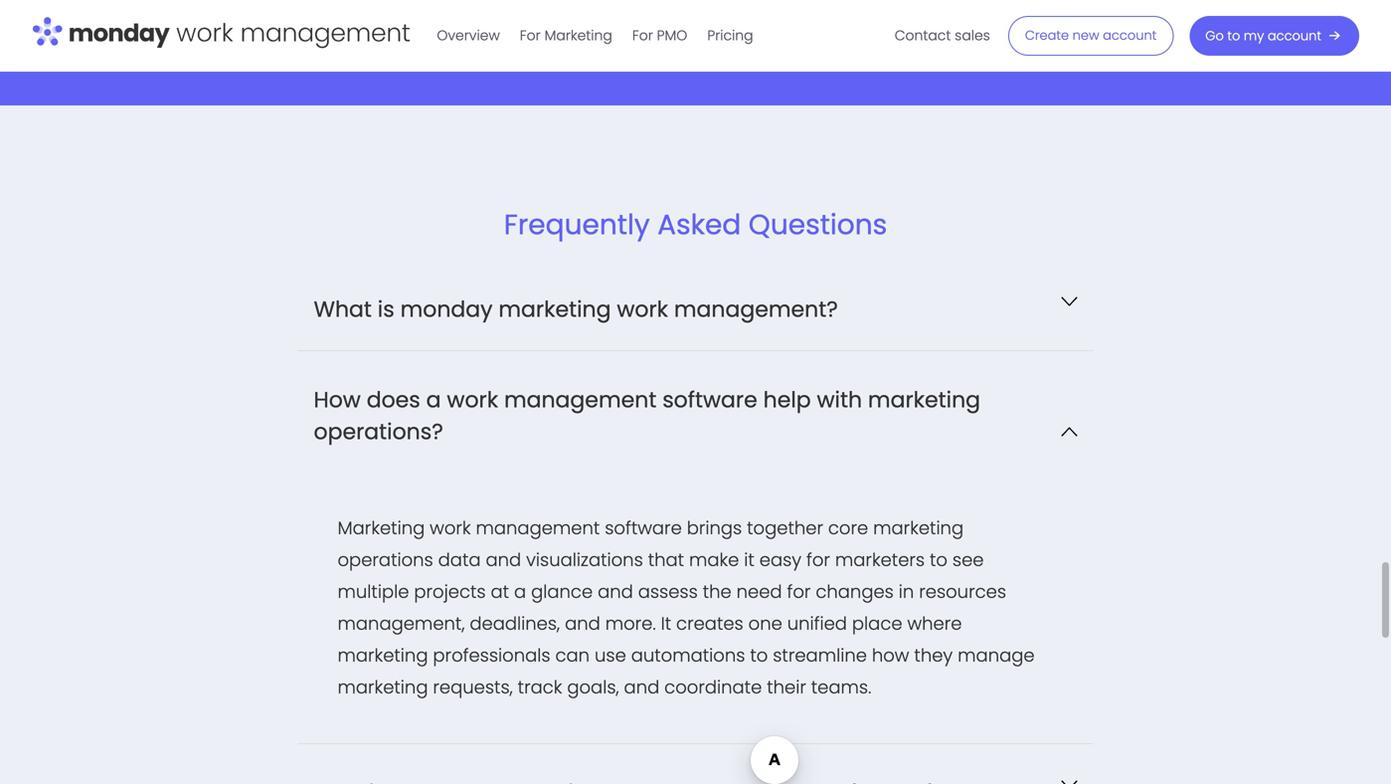Task type: describe. For each thing, give the bounding box(es) containing it.
contact sales button
[[885, 20, 1001, 52]]

they
[[915, 643, 953, 668]]

where
[[908, 611, 963, 636]]

contact sales
[[895, 26, 991, 45]]

does
[[367, 384, 421, 415]]

1 horizontal spatial to
[[930, 547, 948, 573]]

for for for marketing
[[520, 26, 541, 45]]

marketing inside main element
[[545, 26, 613, 45]]

for pmo link
[[623, 20, 698, 52]]

marketers
[[836, 547, 925, 573]]

0 vertical spatial for
[[807, 547, 831, 573]]

operations?
[[314, 416, 444, 447]]

0 horizontal spatial to
[[751, 643, 768, 668]]

core
[[829, 515, 869, 541]]

what is monday marketing work management? button
[[298, 261, 1094, 350]]

sales
[[955, 26, 991, 45]]

create new account button
[[1009, 16, 1174, 56]]

can
[[556, 643, 590, 668]]

deadlines,
[[470, 611, 560, 636]]

help
[[764, 384, 812, 415]]

brings
[[687, 515, 742, 541]]

projects
[[414, 579, 486, 604]]

multiple
[[338, 579, 409, 604]]

together
[[747, 515, 824, 541]]

in
[[899, 579, 915, 604]]

account inside button
[[1104, 26, 1157, 44]]

management inside how does a work management software help with marketing operations?
[[504, 384, 657, 415]]

a inside how does a work management software help with marketing operations?
[[427, 384, 441, 415]]

easy
[[760, 547, 802, 573]]

go to my account button
[[1190, 16, 1360, 56]]

account inside button
[[1268, 27, 1322, 45]]

the
[[703, 579, 732, 604]]

marketing work management software brings together core marketing operations data and visualizations that make it easy for marketers to see multiple projects at a glance and assess the need for changes in resources management, deadlines, and more. it creates one unified place where marketing professionals can use automations to streamline how they manage marketing requests, track goals, and coordinate their teams.
[[338, 515, 1035, 700]]

see
[[953, 547, 985, 573]]

pmo
[[657, 26, 688, 45]]

requests,
[[433, 674, 513, 700]]

use
[[595, 643, 627, 668]]

go
[[1206, 27, 1225, 45]]

more.
[[606, 611, 656, 636]]

resources
[[920, 579, 1007, 604]]

pricing link
[[698, 20, 764, 52]]

create
[[1026, 26, 1070, 44]]

frequently
[[504, 205, 650, 244]]

track
[[518, 674, 563, 700]]

marketing inside how does a work management software help with marketing operations?
[[869, 384, 981, 415]]

make
[[689, 547, 740, 573]]

their
[[767, 674, 807, 700]]

and up more. at left
[[598, 579, 634, 604]]

changes
[[816, 579, 894, 604]]

1 vertical spatial for
[[788, 579, 811, 604]]

with
[[817, 384, 863, 415]]

go to my account
[[1206, 27, 1322, 45]]

contact
[[895, 26, 952, 45]]

data
[[438, 547, 481, 573]]

and up the at
[[486, 547, 522, 573]]

it
[[661, 611, 672, 636]]

place
[[853, 611, 903, 636]]

professionals
[[433, 643, 551, 668]]

need
[[737, 579, 783, 604]]

a inside marketing work management software brings together core marketing operations data and visualizations that make it easy for marketers to see multiple projects at a glance and assess the need for changes in resources management, deadlines, and more. it creates one unified place where marketing professionals can use automations to streamline how they manage marketing requests, track goals, and coordinate their teams.
[[514, 579, 527, 604]]

create new account
[[1026, 26, 1157, 44]]



Task type: vqa. For each thing, say whether or not it's contained in the screenshot.
For PMO
yes



Task type: locate. For each thing, give the bounding box(es) containing it.
0 vertical spatial software
[[663, 384, 758, 415]]

coordinate
[[665, 674, 762, 700]]

how
[[314, 384, 361, 415]]

0 vertical spatial to
[[1228, 27, 1241, 45]]

automations
[[632, 643, 746, 668]]

frequently asked questions
[[504, 205, 888, 244]]

one
[[749, 611, 783, 636]]

overview
[[437, 26, 500, 45]]

1 horizontal spatial for
[[633, 26, 653, 45]]

questions
[[749, 205, 888, 244]]

to left see
[[930, 547, 948, 573]]

for pmo
[[633, 26, 688, 45]]

2 horizontal spatial to
[[1228, 27, 1241, 45]]

main element
[[427, 0, 1360, 72]]

1 vertical spatial a
[[514, 579, 527, 604]]

management,
[[338, 611, 465, 636]]

to down one
[[751, 643, 768, 668]]

that
[[648, 547, 685, 573]]

0 vertical spatial a
[[427, 384, 441, 415]]

what is monday marketing work management?
[[314, 294, 839, 324]]

marketing work management software brings together core marketing operations data and visualizations that make it easy for marketers to see multiple projects at a glance and assess the need for changes in resources management, deadlines, and more. it creates one unified place where marketing professionals can use automations to streamline how they manage marketing requests, track goals, and coordinate their teams. region
[[338, 512, 1054, 703]]

0 vertical spatial management
[[504, 384, 657, 415]]

0 horizontal spatial account
[[1104, 26, 1157, 44]]

1 horizontal spatial a
[[514, 579, 527, 604]]

0 horizontal spatial a
[[427, 384, 441, 415]]

management up visualizations
[[476, 515, 600, 541]]

streamline
[[773, 643, 868, 668]]

2 vertical spatial to
[[751, 643, 768, 668]]

goals,
[[567, 674, 619, 700]]

account right my
[[1268, 27, 1322, 45]]

1 vertical spatial software
[[605, 515, 682, 541]]

0 vertical spatial work
[[617, 294, 669, 324]]

is
[[378, 294, 395, 324]]

0 vertical spatial marketing
[[545, 26, 613, 45]]

1 vertical spatial marketing
[[338, 515, 425, 541]]

management down what is monday marketing work management?
[[504, 384, 657, 415]]

pricing
[[708, 26, 754, 45]]

at
[[491, 579, 510, 604]]

management
[[504, 384, 657, 415], [476, 515, 600, 541]]

creates
[[677, 611, 744, 636]]

account
[[1104, 26, 1157, 44], [1268, 27, 1322, 45]]

to
[[1228, 27, 1241, 45], [930, 547, 948, 573], [751, 643, 768, 668]]

monday
[[401, 294, 493, 324]]

management?
[[674, 294, 839, 324]]

and up can
[[565, 611, 601, 636]]

work inside marketing work management software brings together core marketing operations data and visualizations that make it easy for marketers to see multiple projects at a glance and assess the need for changes in resources management, deadlines, and more. it creates one unified place where marketing professionals can use automations to streamline how they manage marketing requests, track goals, and coordinate their teams.
[[430, 515, 471, 541]]

new
[[1073, 26, 1100, 44]]

for right overview
[[520, 26, 541, 45]]

how does a work management software help with marketing operations? button
[[298, 351, 1094, 473]]

marketing inside marketing work management software brings together core marketing operations data and visualizations that make it easy for marketers to see multiple projects at a glance and assess the need for changes in resources management, deadlines, and more. it creates one unified place where marketing professionals can use automations to streamline how they manage marketing requests, track goals, and coordinate their teams.
[[338, 515, 425, 541]]

my
[[1245, 27, 1265, 45]]

assess
[[638, 579, 698, 604]]

for marketing
[[520, 26, 613, 45]]

marketing left for pmo
[[545, 26, 613, 45]]

marketing inside dropdown button
[[499, 294, 611, 324]]

visualizations
[[526, 547, 644, 573]]

account right new
[[1104, 26, 1157, 44]]

1 horizontal spatial account
[[1268, 27, 1322, 45]]

marketing up operations
[[338, 515, 425, 541]]

1 for from the left
[[520, 26, 541, 45]]

for right easy
[[807, 547, 831, 573]]

work
[[617, 294, 669, 324], [447, 384, 499, 415], [430, 515, 471, 541]]

software inside how does a work management software help with marketing operations?
[[663, 384, 758, 415]]

software
[[663, 384, 758, 415], [605, 515, 682, 541]]

0 horizontal spatial marketing
[[338, 515, 425, 541]]

software inside marketing work management software brings together core marketing operations data and visualizations that make it easy for marketers to see multiple projects at a glance and assess the need for changes in resources management, deadlines, and more. it creates one unified place where marketing professionals can use automations to streamline how they manage marketing requests, track goals, and coordinate their teams.
[[605, 515, 682, 541]]

2 for from the left
[[633, 26, 653, 45]]

to inside 'go to my account' button
[[1228, 27, 1241, 45]]

marketing
[[499, 294, 611, 324], [869, 384, 981, 415], [874, 515, 964, 541], [338, 643, 428, 668], [338, 674, 428, 700]]

work inside dropdown button
[[617, 294, 669, 324]]

a right the at
[[514, 579, 527, 604]]

software left help
[[663, 384, 758, 415]]

how does a work management software help with marketing operations?
[[314, 384, 981, 447]]

overview link
[[427, 20, 510, 52]]

management inside marketing work management software brings together core marketing operations data and visualizations that make it easy for marketers to see multiple projects at a glance and assess the need for changes in resources management, deadlines, and more. it creates one unified place where marketing professionals can use automations to streamline how they manage marketing requests, track goals, and coordinate their teams.
[[476, 515, 600, 541]]

and down use on the bottom of the page
[[624, 674, 660, 700]]

work inside how does a work management software help with marketing operations?
[[447, 384, 499, 415]]

2 vertical spatial work
[[430, 515, 471, 541]]

glance
[[531, 579, 593, 604]]

1 vertical spatial management
[[476, 515, 600, 541]]

operations
[[338, 547, 434, 573]]

for for for pmo
[[633, 26, 653, 45]]

for
[[807, 547, 831, 573], [788, 579, 811, 604]]

unified
[[788, 611, 848, 636]]

a
[[427, 384, 441, 415], [514, 579, 527, 604]]

monday.com work management image
[[32, 13, 411, 55]]

1 horizontal spatial marketing
[[545, 26, 613, 45]]

list
[[17, 0, 1375, 42]]

software up that
[[605, 515, 682, 541]]

and
[[486, 547, 522, 573], [598, 579, 634, 604], [565, 611, 601, 636], [624, 674, 660, 700]]

asked
[[658, 205, 742, 244]]

1 vertical spatial work
[[447, 384, 499, 415]]

to right go
[[1228, 27, 1241, 45]]

teams.
[[812, 674, 872, 700]]

marketing
[[545, 26, 613, 45], [338, 515, 425, 541]]

for marketing link
[[510, 20, 623, 52]]

1 vertical spatial to
[[930, 547, 948, 573]]

0 horizontal spatial for
[[520, 26, 541, 45]]

what
[[314, 294, 372, 324]]

for left 'pmo'
[[633, 26, 653, 45]]

it
[[745, 547, 755, 573]]

manage
[[958, 643, 1035, 668]]

a right does
[[427, 384, 441, 415]]

how
[[872, 643, 910, 668]]

for
[[520, 26, 541, 45], [633, 26, 653, 45]]

for up unified
[[788, 579, 811, 604]]



